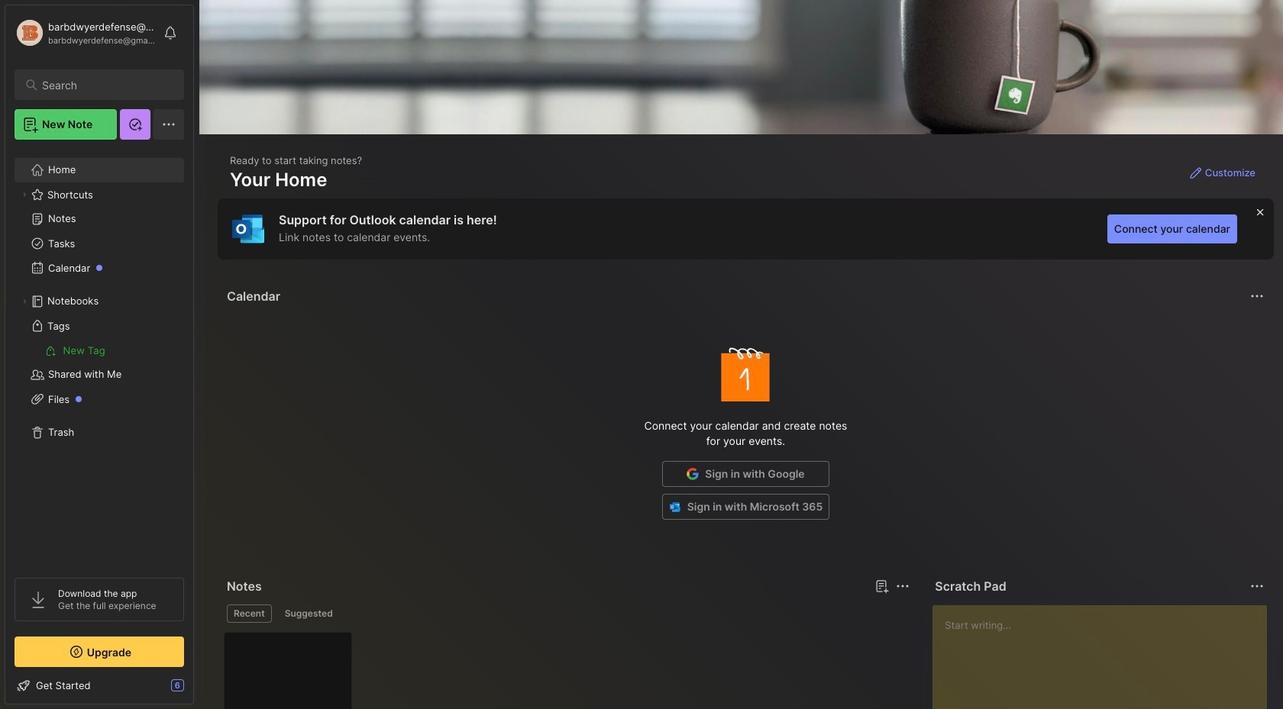 Task type: locate. For each thing, give the bounding box(es) containing it.
Search text field
[[42, 78, 170, 92]]

1 tab from the left
[[227, 605, 272, 623]]

None search field
[[42, 76, 170, 94]]

group inside main element
[[15, 338, 183, 363]]

1 horizontal spatial tab
[[278, 605, 340, 623]]

expand notebooks image
[[20, 297, 29, 306]]

main element
[[0, 0, 199, 710]]

tree
[[5, 149, 193, 564]]

Help and Learning task checklist field
[[5, 674, 193, 698]]

tab list
[[227, 605, 908, 623]]

More actions field
[[1246, 286, 1268, 307], [892, 576, 914, 597], [1246, 576, 1268, 597]]

Account field
[[15, 18, 156, 48]]

tab
[[227, 605, 272, 623], [278, 605, 340, 623]]

more actions image
[[1248, 287, 1266, 306], [894, 577, 912, 596], [1248, 577, 1266, 596]]

0 horizontal spatial tab
[[227, 605, 272, 623]]

group
[[15, 338, 183, 363]]

Start writing… text field
[[945, 606, 1266, 710]]

click to collapse image
[[193, 681, 204, 700]]

none search field inside main element
[[42, 76, 170, 94]]

tree inside main element
[[5, 149, 193, 564]]



Task type: describe. For each thing, give the bounding box(es) containing it.
2 tab from the left
[[278, 605, 340, 623]]



Task type: vqa. For each thing, say whether or not it's contained in the screenshot.
Account field
yes



